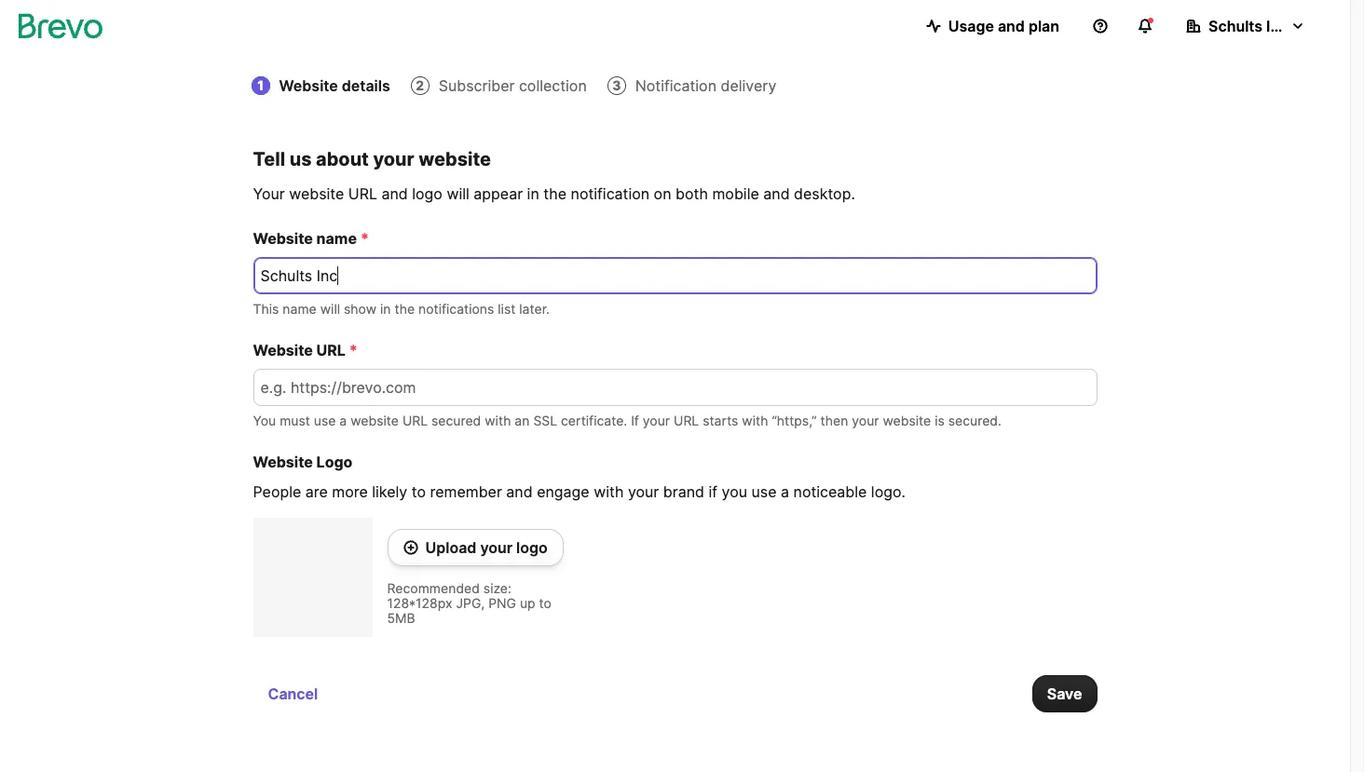 Task type: vqa. For each thing, say whether or not it's contained in the screenshot.
Website name * "Website"
yes



Task type: describe. For each thing, give the bounding box(es) containing it.
recommended
[[387, 581, 480, 597]]

* for website url *
[[349, 342, 358, 360]]

usage
[[949, 17, 994, 35]]

then
[[821, 413, 849, 429]]

this name will show in the notifications list later.
[[253, 302, 550, 317]]

you
[[253, 413, 276, 429]]

and left engage
[[506, 483, 533, 502]]

website down us
[[289, 185, 344, 204]]

upload
[[426, 539, 477, 558]]

ssl
[[534, 413, 558, 429]]

notification
[[571, 185, 650, 204]]

5mb
[[387, 611, 415, 627]]

if
[[631, 413, 639, 429]]

png
[[489, 596, 516, 612]]

website for website url *
[[253, 342, 313, 360]]

secured.
[[949, 413, 1002, 429]]

your right the 'if' in the left bottom of the page
[[643, 413, 670, 429]]

list
[[498, 302, 516, 317]]

notification
[[635, 76, 717, 95]]

your
[[253, 185, 285, 204]]

must
[[280, 413, 310, 429]]

are
[[306, 483, 328, 502]]

1 vertical spatial in
[[380, 302, 391, 317]]

save button
[[1033, 676, 1098, 714]]

0 horizontal spatial a
[[340, 413, 347, 429]]

later.
[[519, 302, 550, 317]]

noticeable
[[794, 483, 867, 502]]

inc
[[1267, 17, 1289, 35]]

up
[[520, 596, 536, 612]]

recommended size: 128*128px jpg, png up to 5mb
[[387, 581, 552, 627]]

website url *
[[253, 342, 358, 360]]

brand
[[663, 483, 705, 502]]

website left is
[[883, 413, 931, 429]]

"https,"
[[772, 413, 817, 429]]

mobile
[[713, 185, 759, 204]]

name for this
[[283, 302, 317, 317]]

url left the secured
[[403, 413, 428, 429]]

tell us about your website
[[253, 148, 491, 171]]

128*128px
[[387, 596, 453, 612]]

3
[[613, 77, 621, 93]]

usage and plan
[[949, 17, 1060, 35]]

* for website name *
[[361, 230, 369, 248]]

upload your logo
[[426, 539, 548, 558]]

this
[[253, 302, 279, 317]]

website logo
[[253, 453, 353, 472]]

to inside recommended size: 128*128px jpg, png up to 5mb
[[539, 596, 552, 612]]

0 horizontal spatial logo
[[412, 185, 443, 204]]

your right the then
[[852, 413, 879, 429]]

website-url text field
[[253, 370, 1098, 407]]

url down 'tell us about your website'
[[348, 185, 377, 204]]

url left starts
[[674, 413, 699, 429]]

plan
[[1029, 17, 1060, 35]]

website up appear
[[419, 148, 491, 171]]

desktop.
[[794, 185, 856, 204]]

2
[[416, 77, 424, 93]]

logo.
[[871, 483, 906, 502]]

website details
[[279, 76, 390, 95]]

details
[[342, 76, 390, 95]]

collection
[[519, 76, 587, 95]]

website name *
[[253, 230, 369, 248]]

both
[[676, 185, 708, 204]]

your left the brand
[[628, 483, 659, 502]]

engage
[[537, 483, 590, 502]]

schults inc
[[1209, 17, 1289, 35]]

website-name text field
[[253, 258, 1098, 295]]

certificate.
[[561, 413, 628, 429]]



Task type: locate. For each thing, give the bounding box(es) containing it.
delivery
[[721, 76, 777, 95]]

0 vertical spatial the
[[544, 185, 567, 204]]

your up size:
[[480, 539, 513, 558]]

website for website details
[[279, 76, 338, 95]]

logo inside button
[[516, 539, 548, 558]]

with right starts
[[742, 413, 769, 429]]

use
[[314, 413, 336, 429], [752, 483, 777, 502]]

use right 'you'
[[752, 483, 777, 502]]

0 horizontal spatial with
[[485, 413, 511, 429]]

and down 'tell us about your website'
[[382, 185, 408, 204]]

people
[[253, 483, 301, 502]]

more
[[332, 483, 368, 502]]

0 horizontal spatial *
[[349, 342, 358, 360]]

cancel
[[268, 686, 318, 704]]

1 horizontal spatial in
[[527, 185, 539, 204]]

website down 'this'
[[253, 342, 313, 360]]

*
[[361, 230, 369, 248], [349, 342, 358, 360]]

the
[[544, 185, 567, 204], [395, 302, 415, 317]]

to
[[412, 483, 426, 502], [539, 596, 552, 612]]

1 vertical spatial the
[[395, 302, 415, 317]]

0 vertical spatial logo
[[412, 185, 443, 204]]

an
[[515, 413, 530, 429]]

0 vertical spatial in
[[527, 185, 539, 204]]

your inside button
[[480, 539, 513, 558]]

to right likely
[[412, 483, 426, 502]]

0 vertical spatial use
[[314, 413, 336, 429]]

will left show
[[320, 302, 340, 317]]

your right about
[[373, 148, 415, 171]]

1 horizontal spatial logo
[[516, 539, 548, 558]]

1 horizontal spatial use
[[752, 483, 777, 502]]

in right show
[[380, 302, 391, 317]]

0 vertical spatial name
[[317, 230, 357, 248]]

usage and plan button
[[911, 7, 1075, 45]]

name up show
[[317, 230, 357, 248]]

1 horizontal spatial will
[[447, 185, 470, 204]]

website
[[419, 148, 491, 171], [289, 185, 344, 204], [351, 413, 399, 429], [883, 413, 931, 429]]

will left appear
[[447, 185, 470, 204]]

on
[[654, 185, 672, 204]]

0 horizontal spatial will
[[320, 302, 340, 317]]

0 horizontal spatial use
[[314, 413, 336, 429]]

1 vertical spatial will
[[320, 302, 340, 317]]

website up people
[[253, 453, 313, 472]]

url down show
[[317, 342, 346, 360]]

size:
[[484, 581, 512, 597]]

about
[[316, 148, 369, 171]]

notification delivery
[[635, 76, 777, 95]]

1
[[257, 77, 264, 93]]

and inside button
[[998, 17, 1025, 35]]

upload your logo button
[[387, 530, 564, 567]]

website
[[279, 76, 338, 95], [253, 230, 313, 248], [253, 342, 313, 360], [253, 453, 313, 472]]

likely
[[372, 483, 408, 502]]

the left notification
[[544, 185, 567, 204]]

website down your
[[253, 230, 313, 248]]

0 vertical spatial *
[[361, 230, 369, 248]]

0 vertical spatial a
[[340, 413, 347, 429]]

and
[[998, 17, 1025, 35], [382, 185, 408, 204], [764, 185, 790, 204], [506, 483, 533, 502]]

* up show
[[361, 230, 369, 248]]

name for website
[[317, 230, 357, 248]]

in
[[527, 185, 539, 204], [380, 302, 391, 317]]

notifications
[[419, 302, 494, 317]]

url
[[348, 185, 377, 204], [317, 342, 346, 360], [403, 413, 428, 429], [674, 413, 699, 429]]

secured
[[432, 413, 481, 429]]

use right must
[[314, 413, 336, 429]]

logo
[[317, 453, 353, 472]]

website right 1
[[279, 76, 338, 95]]

website up logo
[[351, 413, 399, 429]]

your
[[373, 148, 415, 171], [643, 413, 670, 429], [852, 413, 879, 429], [628, 483, 659, 502], [480, 539, 513, 558]]

a left noticeable
[[781, 483, 790, 502]]

save
[[1048, 686, 1083, 704]]

us
[[290, 148, 312, 171]]

logo
[[412, 185, 443, 204], [516, 539, 548, 558]]

1 vertical spatial use
[[752, 483, 777, 502]]

starts
[[703, 413, 739, 429]]

with right engage
[[594, 483, 624, 502]]

1 vertical spatial *
[[349, 342, 358, 360]]

1 vertical spatial logo
[[516, 539, 548, 558]]

people are more likely to remember and engage with your brand if you use a noticeable logo.
[[253, 483, 906, 502]]

1 horizontal spatial *
[[361, 230, 369, 248]]

1 vertical spatial to
[[539, 596, 552, 612]]

schults
[[1209, 17, 1263, 35]]

you
[[722, 483, 748, 502]]

subscriber collection
[[439, 76, 587, 95]]

a
[[340, 413, 347, 429], [781, 483, 790, 502]]

1 horizontal spatial with
[[594, 483, 624, 502]]

0 horizontal spatial in
[[380, 302, 391, 317]]

logo down 'tell us about your website'
[[412, 185, 443, 204]]

cancel button
[[253, 676, 333, 714]]

remember
[[430, 483, 502, 502]]

name
[[317, 230, 357, 248], [283, 302, 317, 317]]

schults inc button
[[1172, 7, 1321, 45]]

1 vertical spatial a
[[781, 483, 790, 502]]

if
[[709, 483, 718, 502]]

0 horizontal spatial to
[[412, 483, 426, 502]]

0 horizontal spatial the
[[395, 302, 415, 317]]

name right 'this'
[[283, 302, 317, 317]]

0 vertical spatial to
[[412, 483, 426, 502]]

1 horizontal spatial to
[[539, 596, 552, 612]]

logo up 'up'
[[516, 539, 548, 558]]

1 horizontal spatial the
[[544, 185, 567, 204]]

will
[[447, 185, 470, 204], [320, 302, 340, 317]]

0 vertical spatial will
[[447, 185, 470, 204]]

and left the plan
[[998, 17, 1025, 35]]

website for website name *
[[253, 230, 313, 248]]

appear
[[474, 185, 523, 204]]

* down show
[[349, 342, 358, 360]]

with left an
[[485, 413, 511, 429]]

2 horizontal spatial with
[[742, 413, 769, 429]]

your website url and logo will appear in the notification on both mobile and desktop.
[[253, 185, 856, 204]]

jpg,
[[456, 596, 485, 612]]

is
[[935, 413, 945, 429]]

1 vertical spatial name
[[283, 302, 317, 317]]

the right show
[[395, 302, 415, 317]]

and right mobile
[[764, 185, 790, 204]]

with
[[485, 413, 511, 429], [742, 413, 769, 429], [594, 483, 624, 502]]

a up logo
[[340, 413, 347, 429]]

subscriber
[[439, 76, 515, 95]]

tell
[[253, 148, 285, 171]]

show
[[344, 302, 377, 317]]

website for website logo
[[253, 453, 313, 472]]

to right 'up'
[[539, 596, 552, 612]]

1 horizontal spatial a
[[781, 483, 790, 502]]

you must use a website url secured with an ssl certificate. if your url starts with "https," then your website is secured.
[[253, 413, 1002, 429]]

in right appear
[[527, 185, 539, 204]]



